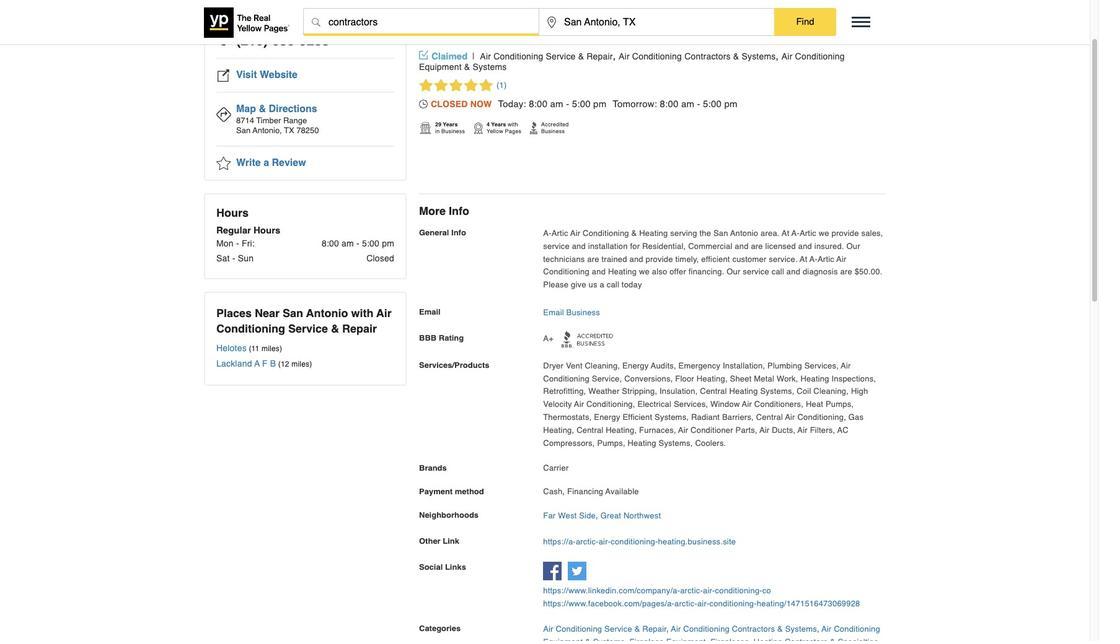 Task type: vqa. For each thing, say whether or not it's contained in the screenshot.
"YP" icon to the middle
yes



Task type: locate. For each thing, give the bounding box(es) containing it.
in
[[435, 129, 440, 135]]

0 vertical spatial info
[[449, 205, 470, 218]]

equipment down https://www.facebook.com/pages/a-
[[544, 638, 583, 642]]

contractors for bottom air conditioning contractors & systems link
[[732, 625, 775, 635]]

timber
[[256, 116, 281, 125]]

1 horizontal spatial services
[[805, 361, 837, 371]]

trained
[[602, 255, 628, 264]]

write
[[236, 158, 261, 169]]

1 vertical spatial at
[[800, 255, 808, 264]]

service up closed now today: 8:00 am - 5:00 pm tomorrow: 8:00 am - 5:00 pm
[[546, 51, 576, 61]]

2 vertical spatial repair
[[643, 625, 667, 635]]

conditioning- for co
[[715, 587, 763, 596]]

years up the yellow
[[492, 122, 506, 128]]

a right the us
[[600, 280, 605, 290]]

0 vertical spatial at
[[782, 229, 790, 238]]

0 vertical spatial services
[[805, 361, 837, 371]]

hours up fri:
[[254, 225, 281, 236]]

service down "customer"
[[743, 268, 770, 277]]

are down installation
[[588, 255, 600, 264]]

conditioning- for heating.business.site
[[611, 538, 658, 547]]

conditioning down 'a arctic air & heating'
[[494, 51, 544, 61]]

(1) link
[[419, 79, 507, 92]]

business inside accredited business
[[541, 129, 565, 135]]

air- down https://www.linkedin.com/company/a-arctic-air-conditioning-co link
[[698, 600, 710, 609]]

we up insured. at top right
[[819, 229, 830, 238]]

0 horizontal spatial call
[[607, 280, 620, 290]]

a+ link
[[544, 331, 613, 348]]

our right insured. at top right
[[847, 242, 861, 251]]

conditioning up retrofitting
[[544, 374, 590, 384]]

info for more info
[[449, 205, 470, 218]]

1 vertical spatial provide
[[646, 255, 673, 264]]

call down service.
[[772, 268, 785, 277]]

gas heating
[[544, 413, 864, 435]]

1 vertical spatial antonio
[[306, 307, 348, 320]]

1 vertical spatial call
[[607, 280, 620, 290]]

,
[[613, 51, 616, 62], [776, 51, 779, 62], [618, 361, 620, 371], [674, 361, 677, 371], [763, 361, 766, 371], [837, 361, 839, 371], [620, 374, 622, 384], [671, 374, 673, 384], [726, 374, 728, 384], [796, 374, 799, 384], [874, 374, 877, 384], [584, 387, 586, 397], [655, 387, 658, 397], [696, 387, 698, 397], [793, 387, 795, 397], [847, 387, 849, 397], [633, 400, 636, 409], [706, 400, 708, 409], [802, 400, 804, 409], [852, 400, 854, 409], [590, 413, 592, 422], [687, 413, 689, 422], [752, 413, 754, 422], [844, 413, 847, 422], [572, 426, 575, 435], [635, 426, 637, 435], [674, 426, 677, 435], [755, 426, 758, 435], [794, 426, 796, 435], [833, 426, 836, 435], [593, 439, 595, 448], [623, 439, 626, 448], [691, 439, 693, 448], [596, 512, 598, 521], [667, 625, 669, 635], [817, 625, 820, 635]]

1 horizontal spatial energy
[[623, 361, 649, 371]]

northwest
[[624, 512, 661, 521]]

services up coil
[[805, 361, 837, 371]]

1 horizontal spatial cleaning
[[814, 387, 847, 397]]

arctic- down side
[[576, 538, 599, 547]]

0 vertical spatial service
[[544, 242, 570, 251]]

far west side link
[[544, 512, 596, 521]]

call left today
[[607, 280, 620, 290]]

0 horizontal spatial am
[[342, 239, 354, 249]]

are left $50.00.
[[841, 268, 853, 277]]

a- up diagnosis
[[810, 255, 818, 264]]

conversions
[[625, 374, 671, 384]]

cash,
[[544, 488, 565, 497]]

air conditioning service & repair link down 'a arctic air & heating'
[[480, 51, 613, 61]]

1 vertical spatial repair
[[342, 323, 377, 336]]

1 horizontal spatial are
[[751, 242, 763, 251]]

find button
[[775, 8, 837, 35]]

2 years from the left
[[492, 122, 506, 128]]

claimed
[[432, 51, 468, 61]]

central for heating
[[700, 387, 727, 397]]

1 vertical spatial hours
[[254, 225, 281, 236]]

air conditioning equipment & systems up tomorrow:
[[419, 51, 845, 72]]

conditioning-
[[611, 538, 658, 547], [715, 587, 763, 596], [710, 600, 757, 609]]

air conditioning contractors & systems link down the where? text box
[[619, 51, 776, 61]]

0 vertical spatial air conditioning service & repair , air conditioning contractors & systems ,
[[480, 51, 782, 62]]

https://a-
[[544, 538, 576, 547]]

2 horizontal spatial am
[[682, 99, 695, 109]]

1 vertical spatial contractors
[[732, 625, 775, 635]]

1 vertical spatial our
[[727, 268, 741, 277]]

1 vertical spatial conditioning-
[[715, 587, 763, 596]]

regular
[[216, 225, 251, 236]]

fri:
[[242, 239, 255, 249]]

contractors for topmost air conditioning contractors & systems link
[[685, 51, 731, 61]]

hours up regular at the top left
[[216, 207, 249, 220]]

central up window
[[700, 387, 727, 397]]

0 vertical spatial are
[[751, 242, 763, 251]]

service inside air conditioning service
[[592, 374, 620, 384]]

sat - sun
[[216, 254, 254, 264]]

cleaning up heat
[[814, 387, 847, 397]]

0 horizontal spatial are
[[588, 255, 600, 264]]

arctic- down https://www.linkedin.com/company/a-arctic-air-conditioning-co link
[[675, 600, 698, 609]]

2 horizontal spatial a-
[[810, 255, 818, 264]]

artic down insured. at top right
[[818, 255, 835, 264]]

680-
[[272, 33, 299, 48]]

conditioning- down great northwest link
[[611, 538, 658, 547]]

pumps down efficient
[[598, 439, 623, 448]]

0 horizontal spatial pm
[[382, 239, 394, 249]]

customer
[[733, 255, 767, 264]]

1 vertical spatial we
[[639, 268, 650, 277]]

0 vertical spatial our
[[847, 242, 861, 251]]

service up (12
[[288, 323, 328, 336]]

air conditioning contractors & systems link down https://www.facebook.com/pages/a-arctic-air-conditioning-heating/1471516473069928 link
[[671, 625, 817, 635]]

0 vertical spatial contractors
[[685, 51, 731, 61]]

san right the
[[714, 229, 729, 238]]

tx
[[284, 126, 294, 135]]

0 vertical spatial arctic-
[[576, 538, 599, 547]]

0 vertical spatial san
[[236, 126, 251, 135]]

1 horizontal spatial contractors
[[732, 625, 775, 635]]

1 vertical spatial air conditioning equipment & systems link
[[544, 625, 881, 642]]

0 vertical spatial call
[[772, 268, 785, 277]]

air conditioning service & repair , air conditioning contractors & systems ,
[[480, 51, 782, 62], [544, 625, 822, 635]]

dryer vent cleaning , energy audits , emergency installation , plumbing services ,
[[544, 361, 841, 371]]

1 horizontal spatial miles)
[[292, 360, 312, 369]]

and
[[572, 242, 586, 251], [735, 242, 749, 251], [799, 242, 813, 251], [630, 255, 644, 264], [592, 268, 606, 277], [787, 268, 801, 277]]

great northwest link
[[601, 512, 661, 521]]

1 horizontal spatial service
[[743, 268, 770, 277]]

parts
[[736, 426, 755, 435]]

with up the pages
[[508, 122, 518, 128]]

insulation
[[660, 387, 696, 397]]

san
[[236, 126, 251, 135], [714, 229, 729, 238], [283, 307, 303, 320]]

0 vertical spatial provide
[[832, 229, 859, 238]]

equipment down claimed
[[419, 62, 462, 72]]

email up 'a+'
[[544, 308, 564, 318]]

air inside the "high velocity air conditioning"
[[574, 400, 584, 409]]

0 horizontal spatial cleaning
[[585, 361, 618, 371]]

antonio right near on the left top
[[306, 307, 348, 320]]

1 horizontal spatial a
[[600, 280, 605, 290]]

1 vertical spatial air conditioning equipment & systems
[[544, 625, 881, 642]]

1 horizontal spatial provide
[[832, 229, 859, 238]]

us
[[589, 280, 598, 290]]

0 horizontal spatial years
[[443, 122, 458, 128]]

1 horizontal spatial repair
[[587, 51, 613, 61]]

payment method
[[419, 488, 484, 497]]

yp image left in
[[419, 122, 432, 135]]

air conditioning service & repair , air conditioning contractors & systems , down the where? text box
[[480, 51, 782, 62]]

cleaning up weather
[[585, 361, 618, 371]]

email up bbb
[[419, 308, 441, 317]]

0 horizontal spatial central
[[577, 426, 604, 435]]

velocity
[[544, 400, 572, 409]]

1 horizontal spatial our
[[847, 242, 861, 251]]

-
[[566, 99, 570, 109], [697, 99, 701, 109], [236, 239, 239, 249], [357, 239, 360, 249], [232, 254, 235, 264]]

years right 29
[[443, 122, 458, 128]]

central
[[700, 387, 727, 397], [757, 413, 783, 422], [577, 426, 604, 435]]

bbb
[[419, 334, 437, 343]]

systems inside , conversions , floor heating , sheet metal work , heating inspections , retrofitting , weather stripping , insulation , central heating systems , coil cleaning ,
[[761, 387, 793, 397]]

we
[[819, 229, 830, 238], [639, 268, 650, 277]]

at right service.
[[800, 255, 808, 264]]

antonio left the area.
[[731, 229, 759, 238]]

air conditioning equipment & systems link up tomorrow:
[[419, 51, 845, 72]]

equipment
[[419, 62, 462, 72], [544, 638, 583, 642]]

provide up insured. at top right
[[832, 229, 859, 238]]

0 horizontal spatial hours
[[216, 207, 249, 220]]

central inside , conversions , floor heating , sheet metal work , heating inspections , retrofitting , weather stripping , insulation , central heating systems , coil cleaning ,
[[700, 387, 727, 397]]

1 vertical spatial a
[[255, 359, 260, 369]]

service up weather
[[592, 374, 620, 384]]

0 horizontal spatial repair
[[342, 323, 377, 336]]

0 vertical spatial pumps
[[826, 400, 852, 409]]

systems inside , electrical services , window air conditioners , heat pumps , thermostats , energy efficient systems , radiant barriers , central air conditioning ,
[[655, 413, 687, 422]]

artic up technicians
[[552, 229, 569, 238]]

air conditioning equipment & systems for bottom air conditioning contractors & systems link
[[544, 625, 881, 642]]

Find a business text field
[[304, 9, 539, 36]]

high velocity air conditioning
[[544, 387, 869, 409]]

contractors down the where? text box
[[685, 51, 731, 61]]

conditioning down weather
[[587, 400, 633, 409]]

timely,
[[676, 255, 699, 264]]

conditioning up (11
[[216, 323, 285, 336]]

systems up furnaces
[[655, 413, 687, 422]]

1 horizontal spatial yp image
[[473, 122, 484, 135]]

miles) up b
[[262, 345, 282, 354]]

air- for https://a-
[[599, 538, 611, 547]]

today
[[622, 280, 642, 290]]

1 vertical spatial cleaning
[[814, 387, 847, 397]]

san down 8714
[[236, 126, 251, 135]]

other
[[419, 537, 441, 547]]

air- down far west side , great northwest
[[599, 538, 611, 547]]

are up "customer"
[[751, 242, 763, 251]]

0 horizontal spatial a-
[[544, 229, 552, 238]]

1 vertical spatial are
[[588, 255, 600, 264]]

business for email business
[[567, 308, 600, 318]]

business up "a+" link
[[567, 308, 600, 318]]

central down the conditioners
[[757, 413, 783, 422]]

(210)
[[236, 33, 268, 48]]

1 horizontal spatial a
[[419, 22, 431, 43]]

arctic-
[[576, 538, 599, 547], [681, 587, 703, 596], [675, 600, 698, 609]]

our down "customer"
[[727, 268, 741, 277]]

find
[[797, 16, 815, 27]]

conditioning inside the "high velocity air conditioning"
[[587, 400, 633, 409]]

central inside , electrical services , window air conditioners , heat pumps , thermostats , energy efficient systems , radiant barriers , central air conditioning ,
[[757, 413, 783, 422]]

Where? text field
[[540, 9, 775, 36]]

yp image left accredited business at the top of the page
[[530, 122, 538, 135]]

5:00
[[572, 99, 591, 109], [703, 99, 722, 109], [362, 239, 380, 249]]

1 vertical spatial energy
[[594, 413, 621, 422]]

a right "write"
[[264, 158, 269, 169]]

systems down https://www.facebook.com/pages/a-
[[593, 638, 625, 642]]

energy up conversions
[[623, 361, 649, 371]]

0 vertical spatial a
[[419, 22, 431, 43]]

please
[[544, 280, 569, 290]]

1 years from the left
[[443, 122, 458, 128]]

.
[[724, 439, 727, 448]]

places near san antonio with air conditioning service & repair
[[216, 307, 392, 336]]

1 vertical spatial air conditioning contractors & systems link
[[671, 625, 817, 635]]

0 horizontal spatial yp image
[[419, 122, 432, 135]]

a- up licensed
[[792, 229, 800, 238]]

pumps inside , electrical services , window air conditioners , heat pumps , thermostats , energy efficient systems , radiant barriers , central air conditioning ,
[[826, 400, 852, 409]]

air conditioning equipment & systems link down https://www.facebook.com/pages/a-arctic-air-conditioning-heating/1471516473069928 link
[[544, 625, 881, 642]]

1 horizontal spatial with
[[508, 122, 518, 128]]

systems up the conditioners
[[761, 387, 793, 397]]

conditioning inside , electrical services , window air conditioners , heat pumps , thermostats , energy efficient systems , radiant barriers , central air conditioning ,
[[798, 413, 844, 422]]

0 horizontal spatial contractors
[[685, 51, 731, 61]]

2 vertical spatial san
[[283, 307, 303, 320]]

at up licensed
[[782, 229, 790, 238]]

energy down weather
[[594, 413, 621, 422]]

with down closed
[[351, 307, 374, 320]]

0 vertical spatial air conditioning equipment & systems link
[[419, 51, 845, 72]]

air conditioning contractors & systems link
[[619, 51, 776, 61], [671, 625, 817, 635]]

cleaning inside , conversions , floor heating , sheet metal work , heating inspections , retrofitting , weather stripping , insulation , central heating systems , coil cleaning ,
[[814, 387, 847, 397]]

central up compressors
[[577, 426, 604, 435]]

0 vertical spatial equipment
[[419, 62, 462, 72]]

ac
[[838, 426, 849, 435]]

conditioning down find button
[[796, 51, 845, 61]]

contractors down co
[[732, 625, 775, 635]]

, central heating , furnaces , air conditioner parts , air ducts , air filters ,
[[572, 426, 838, 435]]

3 yp image from the left
[[530, 122, 538, 135]]

1 horizontal spatial call
[[772, 268, 785, 277]]

energy inside , electrical services , window air conditioners , heat pumps , thermostats , energy efficient systems , radiant barriers , central air conditioning ,
[[594, 413, 621, 422]]

give
[[571, 280, 587, 290]]

air conditioning service & repair link
[[480, 51, 613, 61], [544, 625, 667, 635]]

0 vertical spatial air-
[[599, 538, 611, 547]]

air conditioning service & repair , air conditioning contractors & systems , down https://www.linkedin.com/company/a-arctic-air-conditioning-co https://www.facebook.com/pages/a-arctic-air-conditioning-heating/1471516473069928
[[544, 625, 822, 635]]

helotes link
[[216, 344, 247, 354]]

san right near on the left top
[[283, 307, 303, 320]]

air- up https://www.facebook.com/pages/a-arctic-air-conditioning-heating/1471516473069928 link
[[703, 587, 715, 596]]

heating/1471516473069928
[[757, 600, 861, 609]]

conditioning- up https://www.facebook.com/pages/a-arctic-air-conditioning-heating/1471516473069928 link
[[715, 587, 763, 596]]

service up technicians
[[544, 242, 570, 251]]

1 horizontal spatial years
[[492, 122, 506, 128]]

conditioning up installation
[[583, 229, 629, 238]]

categories
[[419, 625, 461, 634]]

are
[[751, 242, 763, 251], [588, 255, 600, 264], [841, 268, 853, 277]]

heating
[[531, 22, 595, 43], [640, 229, 668, 238], [608, 268, 637, 277], [697, 374, 726, 384], [801, 374, 830, 384], [730, 387, 758, 397], [544, 426, 572, 435], [606, 426, 635, 435], [628, 439, 657, 448]]

0 vertical spatial air conditioning equipment & systems
[[419, 51, 845, 72]]

emergency
[[679, 361, 721, 371]]

1 vertical spatial equipment
[[544, 638, 583, 642]]

air conditioning equipment & systems link
[[419, 51, 845, 72], [544, 625, 881, 642]]

conditioning- down https://www.linkedin.com/company/a-arctic-air-conditioning-co link
[[710, 600, 757, 609]]

2 horizontal spatial business
[[567, 308, 600, 318]]

& inside the a-artic air conditioning & heating serving the san antonio area. at a-artic we provide sales, service and installation for residential, commercial and are licensed and insured. our technicians are trained and provide timely, efficient customer service. at a-artic air conditioning and heating we also offer financing. our service call and diagnosis are $50.00. please give us a call today
[[632, 229, 637, 238]]

2 yp image from the left
[[473, 122, 484, 135]]

2 horizontal spatial central
[[757, 413, 783, 422]]

years inside 29 years in business
[[443, 122, 458, 128]]

email for email business
[[544, 308, 564, 318]]

compressors
[[544, 439, 593, 448]]

2 horizontal spatial repair
[[643, 625, 667, 635]]

yp image left 4
[[473, 122, 484, 135]]

more info
[[419, 205, 470, 218]]

ducts
[[772, 426, 794, 435]]

1 vertical spatial arctic-
[[681, 587, 703, 596]]

years inside 4 years with yellow pages
[[492, 122, 506, 128]]

we left "also"
[[639, 268, 650, 277]]

0 vertical spatial repair
[[587, 51, 613, 61]]

yp image
[[419, 122, 432, 135], [473, 122, 484, 135], [530, 122, 538, 135]]

and left insured. at top right
[[799, 242, 813, 251]]

with inside places near san antonio with air conditioning service & repair
[[351, 307, 374, 320]]

air conditioning service & repair link down https://www.facebook.com/pages/a-
[[544, 625, 667, 635]]

general info
[[419, 228, 466, 238]]

arctic
[[435, 22, 481, 43]]

2 horizontal spatial san
[[714, 229, 729, 238]]

a left f
[[255, 359, 260, 369]]

systems up (1)
[[473, 62, 507, 72]]

efficient
[[702, 255, 730, 264]]

for
[[630, 242, 640, 251]]

pumps
[[826, 400, 852, 409], [598, 439, 623, 448]]

, pumps , heating systems , coolers .
[[593, 439, 727, 448]]

0 horizontal spatial energy
[[594, 413, 621, 422]]

business down the 'accredited'
[[541, 129, 565, 135]]

also
[[652, 268, 668, 277]]

services down insulation
[[674, 400, 706, 409]]

bbb rating
[[419, 334, 464, 343]]

payment
[[419, 488, 453, 497]]

0 vertical spatial a
[[264, 158, 269, 169]]

miles) right (12
[[292, 360, 312, 369]]

a left the arctic
[[419, 22, 431, 43]]

1 yp image from the left
[[419, 122, 432, 135]]

contractors inside air conditioning service & repair , air conditioning contractors & systems ,
[[685, 51, 731, 61]]

0 horizontal spatial service
[[544, 242, 570, 251]]

arctic- up https://www.facebook.com/pages/a-arctic-air-conditioning-heating/1471516473069928 link
[[681, 587, 703, 596]]

carrier
[[544, 464, 569, 473]]

air conditioning equipment & systems link for topmost air conditioning contractors & systems link
[[419, 51, 845, 72]]

0 horizontal spatial a
[[255, 359, 260, 369]]

0 vertical spatial conditioning-
[[611, 538, 658, 547]]

0 horizontal spatial a
[[264, 158, 269, 169]]

0 vertical spatial air conditioning service & repair link
[[480, 51, 613, 61]]

artic up insured. at top right
[[800, 229, 817, 238]]

1 horizontal spatial pm
[[594, 99, 607, 109]]

far
[[544, 512, 556, 521]]

and up "customer"
[[735, 242, 749, 251]]



Task type: describe. For each thing, give the bounding box(es) containing it.
https://www.linkedin.com/company/a-arctic-air-conditioning-co link
[[544, 585, 886, 598]]

0 horizontal spatial artic
[[552, 229, 569, 238]]

(210) 680-9235
[[236, 33, 330, 48]]

weather
[[589, 387, 620, 397]]

0 horizontal spatial pumps
[[598, 439, 623, 448]]

services/products
[[419, 361, 490, 370]]

commercial
[[689, 242, 733, 251]]

retrofitting
[[544, 387, 584, 397]]

0 vertical spatial miles)
[[262, 345, 282, 354]]

mon - fri:
[[216, 239, 255, 249]]

offer
[[670, 268, 687, 277]]

central for air
[[757, 413, 783, 422]]

(12
[[278, 360, 289, 369]]

yp image for business
[[530, 122, 538, 135]]

2 horizontal spatial 8:00
[[660, 99, 679, 109]]

social
[[419, 563, 443, 572]]

repair inside air conditioning service & repair , air conditioning contractors & systems ,
[[587, 51, 613, 61]]

1 horizontal spatial a-
[[792, 229, 800, 238]]

0 vertical spatial energy
[[623, 361, 649, 371]]

radiant
[[692, 413, 720, 422]]

1 horizontal spatial 8:00
[[529, 99, 548, 109]]

0 horizontal spatial at
[[782, 229, 790, 238]]

1 vertical spatial miles)
[[292, 360, 312, 369]]

email for email
[[419, 308, 441, 317]]

service.
[[769, 255, 798, 264]]

heat
[[806, 400, 824, 409]]

dryer
[[544, 361, 564, 371]]

stripping
[[622, 387, 655, 397]]

now
[[471, 99, 492, 109]]

conditioning down heating/1471516473069928
[[834, 625, 881, 635]]

near
[[255, 307, 280, 320]]

systems down furnaces
[[659, 439, 691, 448]]

systems down find button
[[742, 51, 776, 61]]

systems down heating/1471516473069928
[[786, 625, 817, 635]]

san inside the a-artic air conditioning & heating serving the san antonio area. at a-artic we provide sales, service and installation for residential, commercial and are licensed and insured. our technicians are trained and provide timely, efficient customer service. at a-artic air conditioning and heating we also offer financing. our service call and diagnosis are $50.00. please give us a call today
[[714, 229, 729, 238]]

available
[[606, 488, 639, 497]]

financing
[[568, 488, 604, 497]]

map & directions 8714 timber range san antonio, tx 78250
[[236, 104, 319, 135]]

2 horizontal spatial artic
[[818, 255, 835, 264]]

conditioning down technicians
[[544, 268, 590, 277]]

& inside the map & directions 8714 timber range san antonio, tx 78250
[[259, 104, 266, 115]]

audits
[[651, 361, 674, 371]]

gas
[[849, 413, 864, 422]]

conditioning down https://www.facebook.com/pages/a-arctic-air-conditioning-heating/1471516473069928 link
[[684, 625, 730, 635]]

antonio inside places near san antonio with air conditioning service & repair
[[306, 307, 348, 320]]

map
[[236, 104, 256, 115]]

coil
[[797, 387, 812, 397]]

air inside places near san antonio with air conditioning service & repair
[[377, 307, 392, 320]]

and up technicians
[[572, 242, 586, 251]]

directions
[[269, 104, 317, 115]]

https://www.facebook.com/pages/a-arctic-air-conditioning-heating/1471516473069928 link
[[544, 598, 886, 611]]

and down service.
[[787, 268, 801, 277]]

1 horizontal spatial at
[[800, 255, 808, 264]]

san inside places near san antonio with air conditioning service & repair
[[283, 307, 303, 320]]

method
[[455, 488, 484, 497]]

1 vertical spatial air conditioning service & repair , air conditioning contractors & systems ,
[[544, 625, 822, 635]]

and up the us
[[592, 268, 606, 277]]

electrical
[[638, 400, 672, 409]]

general
[[419, 228, 449, 238]]

area.
[[761, 229, 780, 238]]

air conditioning equipment & systems link for bottom air conditioning contractors & systems link
[[544, 625, 881, 642]]

air- for https://www.linkedin.com/company/a-
[[703, 587, 715, 596]]

air inside air conditioning service
[[841, 361, 851, 371]]

2 horizontal spatial pm
[[725, 99, 738, 109]]

services inside , electrical services , window air conditioners , heat pumps , thermostats , energy efficient systems , radiant barriers , central air conditioning ,
[[674, 400, 706, 409]]

mon
[[216, 239, 234, 249]]

1 vertical spatial service
[[743, 268, 770, 277]]

1 horizontal spatial hours
[[254, 225, 281, 236]]

conditioners
[[755, 400, 802, 409]]

9235
[[299, 33, 330, 48]]

more
[[419, 205, 446, 218]]

f
[[262, 359, 268, 369]]

air conditioning equipment & systems for topmost air conditioning contractors & systems link
[[419, 51, 845, 72]]

29
[[435, 122, 442, 128]]

great
[[601, 512, 622, 521]]

2 vertical spatial central
[[577, 426, 604, 435]]

years for business
[[443, 122, 458, 128]]

4 years with yellow pages
[[487, 122, 522, 135]]

today:
[[498, 99, 527, 109]]

san inside the map & directions 8714 timber range san antonio, tx 78250
[[236, 126, 251, 135]]

work
[[777, 374, 796, 384]]

conditioning inside air conditioning service
[[544, 374, 590, 384]]

places
[[216, 307, 252, 320]]

the
[[700, 229, 711, 238]]

(1)
[[497, 81, 507, 90]]

side
[[579, 512, 596, 521]]

tomorrow:
[[613, 99, 658, 109]]

2 vertical spatial air-
[[698, 600, 710, 609]]

2 vertical spatial arctic-
[[675, 600, 698, 609]]

0 horizontal spatial equipment
[[419, 62, 462, 72]]

1 horizontal spatial equipment
[[544, 638, 583, 642]]

closed
[[431, 99, 468, 109]]

2 horizontal spatial 5:00
[[703, 99, 722, 109]]

& inside places near san antonio with air conditioning service & repair
[[331, 323, 339, 336]]

air conditioning service & repair link for topmost air conditioning contractors & systems link
[[480, 51, 613, 61]]

1 horizontal spatial 5:00
[[572, 99, 591, 109]]

and down 'for'
[[630, 255, 644, 264]]

insured.
[[815, 242, 845, 251]]

0 vertical spatial we
[[819, 229, 830, 238]]

air conditioning service & repair link for bottom air conditioning contractors & systems link
[[544, 625, 667, 635]]

installation
[[588, 242, 628, 251]]

a+
[[544, 334, 554, 343]]

closed now today: 8:00 am - 5:00 pm tomorrow: 8:00 am - 5:00 pm
[[431, 99, 738, 109]]

ac compressors
[[544, 426, 849, 448]]

0 horizontal spatial 5:00
[[362, 239, 380, 249]]

installation
[[723, 361, 763, 371]]

cash, financing available
[[544, 488, 639, 497]]

business for accredited business
[[541, 129, 565, 135]]

sat
[[216, 254, 230, 264]]

with inside 4 years with yellow pages
[[508, 122, 518, 128]]

links
[[445, 563, 466, 572]]

https://www.linkedin.com/company/a-
[[544, 587, 681, 596]]

service inside places near san antonio with air conditioning service & repair
[[288, 323, 328, 336]]

heating inside gas heating
[[544, 426, 572, 435]]

visit
[[236, 69, 257, 81]]

antonio inside the a-artic air conditioning & heating serving the san antonio area. at a-artic we provide sales, service and installation for residential, commercial and are licensed and insured. our technicians are trained and provide timely, efficient customer service. at a-artic air conditioning and heating we also offer financing. our service call and diagnosis are $50.00. please give us a call today
[[731, 229, 759, 238]]

8:00 am - 5:00 pm
[[322, 239, 394, 249]]

social links
[[419, 563, 466, 572]]

0 vertical spatial hours
[[216, 207, 249, 220]]

financing.
[[689, 268, 725, 277]]

range
[[283, 116, 307, 125]]

review
[[272, 158, 306, 169]]

yp image for in business
[[419, 122, 432, 135]]

conditioning down the where? text box
[[633, 51, 682, 61]]

coolers
[[696, 439, 724, 448]]

the real yellow pages logo image
[[204, 7, 291, 38]]

business inside 29 years in business
[[442, 129, 465, 135]]

lackland
[[216, 359, 252, 369]]

arctic- for https://www.linkedin.com/company/a-
[[681, 587, 703, 596]]

far west side , great northwest
[[544, 512, 661, 521]]

arctic- for https://a-
[[576, 538, 599, 547]]

service down https://www.facebook.com/pages/a-
[[605, 625, 633, 635]]

2 vertical spatial conditioning-
[[710, 600, 757, 609]]

repair inside places near san antonio with air conditioning service & repair
[[342, 323, 377, 336]]

8714
[[236, 116, 254, 125]]

2 vertical spatial are
[[841, 268, 853, 277]]

barriers
[[723, 413, 752, 422]]

years for yellow
[[492, 122, 506, 128]]

conditioning down https://www.facebook.com/pages/a-
[[556, 625, 602, 635]]

efficient
[[623, 413, 653, 422]]

antonio,
[[253, 126, 282, 135]]

https://a-arctic-air-conditioning-heating.business.site
[[544, 538, 736, 547]]

a inside 'helotes (11 miles) lackland a f b (12 miles)'
[[255, 359, 260, 369]]

sales,
[[862, 229, 884, 238]]

write a review link
[[216, 147, 394, 180]]

regular hours
[[216, 225, 281, 236]]

$50.00.
[[855, 268, 883, 277]]

visit website link
[[216, 59, 394, 93]]

a inside the a-artic air conditioning & heating serving the san antonio area. at a-artic we provide sales, service and installation for residential, commercial and are licensed and insured. our technicians are trained and provide timely, efficient customer service. at a-artic air conditioning and heating we also offer financing. our service call and diagnosis are $50.00. please give us a call today
[[600, 280, 605, 290]]

, conversions , floor heating , sheet metal work , heating inspections , retrofitting , weather stripping , insulation , central heating systems , coil cleaning ,
[[544, 374, 877, 397]]

1 horizontal spatial artic
[[800, 229, 817, 238]]

sun
[[238, 254, 254, 264]]

a inside "link"
[[264, 158, 269, 169]]

email business link
[[544, 308, 600, 318]]

yp image for yellow pages
[[473, 122, 484, 135]]

1 horizontal spatial am
[[551, 99, 564, 109]]

(210) 680-9235 link
[[216, 25, 394, 59]]

accredited business
[[541, 122, 569, 135]]

lackland a f b link
[[216, 359, 276, 369]]

pages
[[505, 129, 522, 135]]

0 horizontal spatial 8:00
[[322, 239, 339, 249]]

https://www.facebook.com/pages/a-
[[544, 600, 675, 609]]

plumbing
[[768, 361, 803, 371]]

conditioning inside places near san antonio with air conditioning service & repair
[[216, 323, 285, 336]]

info for general info
[[452, 228, 466, 238]]

brands
[[419, 464, 447, 473]]

0 vertical spatial air conditioning contractors & systems link
[[619, 51, 776, 61]]

licensed
[[766, 242, 796, 251]]



